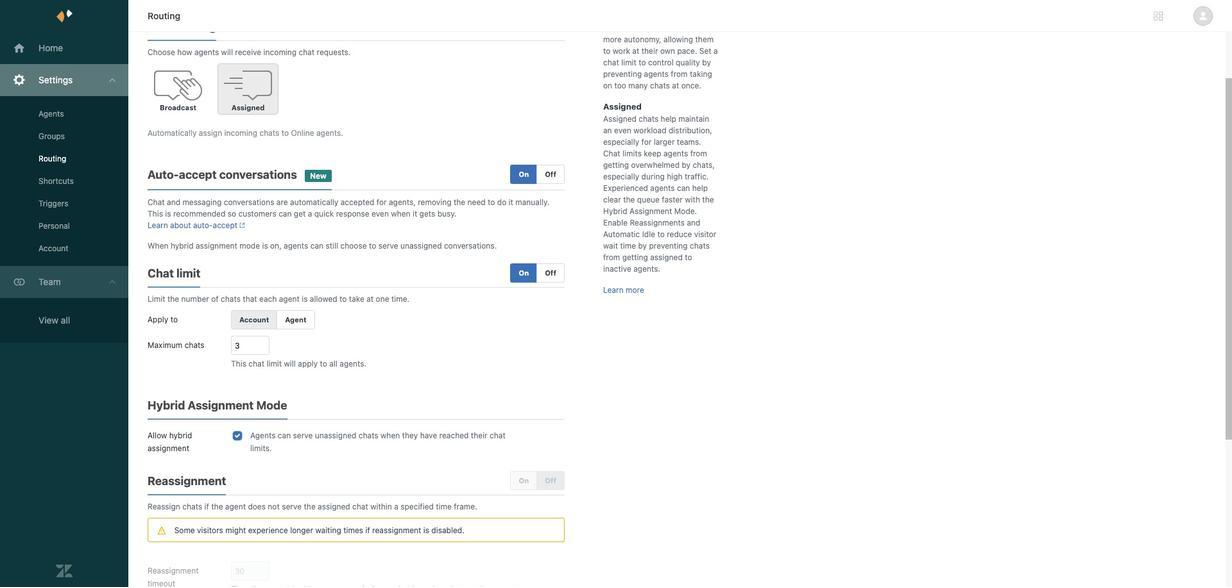 Task type: describe. For each thing, give the bounding box(es) containing it.
0 vertical spatial help
[[661, 114, 676, 124]]

on for chat limit
[[519, 269, 529, 277]]

teams.
[[677, 137, 701, 147]]

0 vertical spatial serve
[[378, 241, 398, 251]]

1 on from the top
[[519, 170, 529, 178]]

about
[[170, 221, 191, 230]]

allow hybrid assignment
[[148, 431, 192, 454]]

get
[[294, 209, 306, 219]]

from inside the broadcasting chats give agents more autonomy, allowing them to work at their own pace. set a chat limit to control quality by preventing agents from taking on too many chats at once.
[[671, 69, 688, 79]]

choose how agents will receive incoming chat requests.
[[148, 47, 351, 57]]

idle
[[642, 230, 655, 239]]

personal
[[39, 221, 70, 231]]

1 vertical spatial getting
[[622, 253, 648, 262]]

chat inside the broadcasting chats give agents more autonomy, allowing them to work at their own pace. set a chat limit to control quality by preventing agents from taking on too many chats at once.
[[603, 58, 619, 67]]

preventing inside the broadcasting chats give agents more autonomy, allowing them to work at their own pace. set a chat limit to control quality by preventing agents from taking on too many chats at once.
[[603, 69, 642, 79]]

experience
[[248, 526, 288, 536]]

keep
[[644, 149, 661, 159]]

distribution,
[[669, 126, 712, 135]]

1 horizontal spatial at
[[632, 46, 639, 56]]

this inside chat and messaging conversations are automatically accepted for agents, removing the need to do it manually. this is recommended so customers can get a quick response even when it gets busy.
[[148, 209, 163, 219]]

taking
[[690, 69, 712, 79]]

that
[[243, 295, 257, 304]]

workload
[[634, 126, 667, 135]]

reassignment timeout
[[148, 567, 199, 588]]

0 horizontal spatial all
[[61, 315, 70, 326]]

auto-
[[193, 221, 213, 230]]

1 horizontal spatial a
[[394, 503, 398, 512]]

for inside assigned assigned chats help maintain an even workload distribution, especially for larger teams. chat limits keep agents from getting overwhelmed by chats, especially during high traffic. experienced agents can help clear the queue faster with the hybrid assignment mode. enable reassignments and automatic idle to reduce visitor wait time by preventing chats from getting assigned to inactive agents.
[[642, 137, 652, 147]]

assignment for allow
[[148, 444, 189, 454]]

1 vertical spatial hybrid
[[148, 399, 185, 413]]

hybrid assignment mode
[[148, 399, 287, 413]]

agents right on,
[[284, 241, 308, 251]]

agents,
[[389, 198, 416, 207]]

will for apply
[[284, 359, 296, 369]]

overwhelmed
[[631, 160, 680, 170]]

settings
[[39, 74, 73, 85]]

2 horizontal spatial at
[[672, 81, 679, 90]]

hybrid inside assigned assigned chats help maintain an even workload distribution, especially for larger teams. chat limits keep agents from getting overwhelmed by chats, especially during high traffic. experienced agents can help clear the queue faster with the hybrid assignment mode. enable reassignments and automatic idle to reduce visitor wait time by preventing chats from getting assigned to inactive agents.
[[603, 207, 627, 216]]

might
[[225, 526, 246, 536]]

their inside the agents can serve unassigned chats when they have reached their chat limits.
[[471, 431, 488, 441]]

autonomy,
[[624, 35, 661, 44]]

apply
[[298, 359, 318, 369]]

chats right maximum
[[185, 341, 204, 350]]

1 on button from the top
[[510, 165, 537, 184]]

0 vertical spatial getting
[[603, 160, 629, 170]]

0 vertical spatial account
[[39, 244, 68, 254]]

chats up some
[[182, 503, 202, 512]]

maintain
[[679, 114, 709, 124]]

agents down during
[[650, 184, 675, 193]]

timeout
[[148, 580, 175, 588]]

online
[[291, 128, 314, 138]]

and inside chat and messaging conversations are automatically accepted for agents, removing the need to do it manually. this is recommended so customers can get a quick response even when it gets busy.
[[167, 198, 180, 207]]

0 vertical spatial if
[[204, 503, 209, 512]]

chat inside the agents can serve unassigned chats when they have reached their chat limits.
[[490, 431, 506, 441]]

not
[[268, 503, 280, 512]]

hybrid for allow
[[169, 431, 192, 441]]

reassign
[[148, 503, 180, 512]]

clear
[[603, 195, 621, 205]]

too
[[614, 81, 626, 90]]

give
[[675, 23, 690, 33]]

2 especially from the top
[[603, 172, 639, 182]]

need
[[468, 198, 486, 207]]

on button for chat limit
[[510, 264, 537, 283]]

requests.
[[317, 47, 351, 57]]

automatically
[[148, 128, 197, 138]]

reassign chats if the agent does not serve the assigned chat within a specified time frame.
[[148, 503, 477, 512]]

serve inside the agents can serve unassigned chats when they have reached their chat limits.
[[293, 431, 313, 441]]

so
[[228, 209, 236, 219]]

does
[[248, 503, 266, 512]]

0 horizontal spatial assigned
[[318, 503, 350, 512]]

2 vertical spatial limit
[[267, 359, 282, 369]]

broadcasting
[[603, 23, 651, 33]]

limit the number of chats that each agent is allowed to take at one time.
[[148, 295, 410, 304]]

frame.
[[454, 503, 477, 512]]

1 horizontal spatial by
[[682, 160, 691, 170]]

longer
[[290, 526, 313, 536]]

conversations inside chat and messaging conversations are automatically accepted for agents, removing the need to do it manually. this is recommended so customers can get a quick response even when it gets busy.
[[224, 198, 274, 207]]

on,
[[270, 241, 282, 251]]

learn about auto-accept
[[148, 221, 238, 230]]

reassignment
[[372, 526, 421, 536]]

the right with
[[702, 195, 714, 205]]

during
[[642, 172, 665, 182]]

reassignment for reassignment timeout
[[148, 567, 199, 577]]

agents up 'them'
[[692, 23, 717, 33]]

are
[[277, 198, 288, 207]]

with
[[685, 195, 700, 205]]

can left still
[[310, 241, 324, 251]]

0 vertical spatial incoming
[[264, 47, 297, 57]]

learn more
[[603, 286, 644, 295]]

off button for chat limit
[[537, 264, 565, 283]]

response
[[336, 209, 369, 219]]

have
[[420, 431, 437, 441]]

0 horizontal spatial at
[[367, 295, 374, 304]]

limits.
[[250, 444, 272, 454]]

broadcasting chats give agents more autonomy, allowing them to work at their own pace. set a chat limit to control quality by preventing agents from taking on too many chats at once.
[[603, 23, 718, 90]]

will for receive
[[221, 47, 233, 57]]

some
[[174, 526, 195, 536]]

when inside the agents can serve unassigned chats when they have reached their chat limits.
[[381, 431, 400, 441]]

more inside the broadcasting chats give agents more autonomy, allowing them to work at their own pace. set a chat limit to control quality by preventing agents from taking on too many chats at once.
[[603, 35, 622, 44]]

1 horizontal spatial unassigned
[[400, 241, 442, 251]]

visitors
[[197, 526, 223, 536]]

off button for reassignment
[[537, 472, 565, 491]]

within
[[370, 503, 392, 512]]

receive
[[235, 47, 261, 57]]

groups
[[39, 132, 65, 141]]

high
[[667, 172, 683, 182]]

faster
[[662, 195, 683, 205]]

do
[[497, 198, 507, 207]]

chat routing
[[148, 20, 216, 33]]

on
[[603, 81, 612, 90]]

allowing
[[664, 35, 693, 44]]

waiting
[[315, 526, 341, 536]]

maximum
[[148, 341, 182, 350]]

2 vertical spatial serve
[[282, 503, 302, 512]]

mode.
[[674, 207, 697, 216]]

0 horizontal spatial routing
[[39, 154, 66, 164]]

for inside chat and messaging conversations are automatically accepted for agents, removing the need to do it manually. this is recommended so customers can get a quick response even when it gets busy.
[[377, 198, 387, 207]]

allow
[[148, 431, 167, 441]]

team
[[39, 277, 61, 288]]

apply
[[148, 315, 168, 325]]

0 vertical spatial agents.
[[316, 128, 343, 138]]

choose
[[148, 47, 175, 57]]

1 off from the top
[[545, 170, 556, 178]]

they
[[402, 431, 418, 441]]

take
[[349, 295, 364, 304]]

removing
[[418, 198, 452, 207]]

0 horizontal spatial incoming
[[224, 128, 257, 138]]

off for reassignment
[[545, 477, 556, 485]]

them
[[695, 35, 714, 44]]

1 vertical spatial this
[[231, 359, 246, 369]]

is inside chat and messaging conversations are automatically accepted for agents, removing the need to do it manually. this is recommended so customers can get a quick response even when it gets busy.
[[165, 209, 171, 219]]

0 horizontal spatial agent
[[225, 503, 246, 512]]

2 vertical spatial agents.
[[340, 359, 367, 369]]

hybrid for when
[[171, 241, 194, 251]]

reassignments
[[630, 218, 685, 228]]

0 horizontal spatial assignment
[[188, 399, 254, 413]]

work
[[613, 46, 630, 56]]

when inside chat and messaging conversations are automatically accepted for agents, removing the need to do it manually. this is recommended so customers can get a quick response even when it gets busy.
[[391, 209, 410, 219]]

0 vertical spatial it
[[509, 198, 513, 207]]

chats right of
[[221, 295, 241, 304]]

reduce
[[667, 230, 692, 239]]

visitor
[[694, 230, 717, 239]]

account inside 'button'
[[239, 316, 269, 324]]

chats up workload
[[639, 114, 659, 124]]

own
[[660, 46, 675, 56]]

a inside the broadcasting chats give agents more autonomy, allowing them to work at their own pace. set a chat limit to control quality by preventing agents from taking on too many chats at once.
[[714, 46, 718, 56]]

allowed
[[310, 295, 337, 304]]

auto-accept conversations
[[148, 168, 297, 182]]

assigned for assigned assigned chats help maintain an even workload distribution, especially for larger teams. chat limits keep agents from getting overwhelmed by chats, especially during high traffic. experienced agents can help clear the queue faster with the hybrid assignment mode. enable reassignments and automatic idle to reduce visitor wait time by preventing chats from getting assigned to inactive agents.
[[603, 101, 642, 112]]

chat down the "maximum chats" number field on the bottom of the page
[[249, 359, 264, 369]]

set
[[699, 46, 712, 56]]

agents right "how"
[[194, 47, 219, 57]]

time inside assigned assigned chats help maintain an even workload distribution, especially for larger teams. chat limits keep agents from getting overwhelmed by chats, especially during high traffic. experienced agents can help clear the queue faster with the hybrid assignment mode. enable reassignments and automatic idle to reduce visitor wait time by preventing chats from getting assigned to inactive agents.
[[620, 241, 636, 251]]

zendesk products image
[[1154, 12, 1163, 21]]

assignment for when
[[196, 241, 237, 251]]

the up the visitors
[[211, 503, 223, 512]]



Task type: locate. For each thing, give the bounding box(es) containing it.
0 vertical spatial accept
[[179, 168, 217, 182]]

0 horizontal spatial preventing
[[603, 69, 642, 79]]

assigned
[[650, 253, 683, 262], [318, 503, 350, 512]]

accept up messaging
[[179, 168, 217, 182]]

accept
[[179, 168, 217, 182], [213, 221, 238, 230]]

from down wait
[[603, 253, 620, 262]]

by inside the broadcasting chats give agents more autonomy, allowing them to work at their own pace. set a chat limit to control quality by preventing agents from taking on too many chats at once.
[[702, 58, 711, 67]]

1 vertical spatial their
[[471, 431, 488, 441]]

0 horizontal spatial agents
[[39, 109, 64, 119]]

0 vertical spatial even
[[614, 126, 631, 135]]

0 horizontal spatial if
[[204, 503, 209, 512]]

0 vertical spatial hybrid
[[603, 207, 627, 216]]

0 vertical spatial all
[[61, 315, 70, 326]]

assigned down reduce
[[650, 253, 683, 262]]

chat and messaging conversations are automatically accepted for agents, removing the need to do it manually. this is recommended so customers can get a quick response even when it gets busy.
[[148, 198, 550, 219]]

number
[[181, 295, 209, 304]]

1 horizontal spatial time
[[620, 241, 636, 251]]

1 horizontal spatial more
[[626, 286, 644, 295]]

by down set
[[702, 58, 711, 67]]

agents can serve unassigned chats when they have reached their chat limits.
[[250, 431, 508, 454]]

1 vertical spatial off button
[[537, 264, 565, 283]]

1 vertical spatial agents.
[[634, 264, 660, 274]]

all right apply
[[329, 359, 338, 369]]

view
[[39, 315, 58, 326]]

more up work
[[603, 35, 622, 44]]

choose
[[340, 241, 367, 251]]

limit down work
[[621, 58, 637, 67]]

this up when
[[148, 209, 163, 219]]

even inside chat and messaging conversations are automatically accepted for agents, removing the need to do it manually. this is recommended so customers can get a quick response even when it gets busy.
[[372, 209, 389, 219]]

1 horizontal spatial agent
[[279, 295, 300, 304]]

learn for learn about auto-accept
[[148, 221, 168, 230]]

getting down limits
[[603, 160, 629, 170]]

all right view on the left
[[61, 315, 70, 326]]

their inside the broadcasting chats give agents more autonomy, allowing them to work at their own pace. set a chat limit to control quality by preventing agents from taking on too many chats at once.
[[642, 46, 658, 56]]

hybrid
[[171, 241, 194, 251], [169, 431, 192, 441]]

an
[[603, 126, 612, 135]]

0 vertical spatial agent
[[279, 295, 300, 304]]

accepted
[[341, 198, 374, 207]]

for left the agents,
[[377, 198, 387, 207]]

2 horizontal spatial a
[[714, 46, 718, 56]]

1 vertical spatial off
[[545, 269, 556, 277]]

1 vertical spatial on
[[519, 269, 529, 277]]

conversations up are on the top
[[219, 168, 297, 182]]

at left one
[[367, 295, 374, 304]]

limit down the "maximum chats" number field on the bottom of the page
[[267, 359, 282, 369]]

1 vertical spatial reassignment
[[148, 567, 199, 577]]

0 horizontal spatial by
[[638, 241, 647, 251]]

one
[[376, 295, 389, 304]]

will left receive
[[221, 47, 233, 57]]

0 horizontal spatial and
[[167, 198, 180, 207]]

even right the 'an'
[[614, 126, 631, 135]]

1 vertical spatial preventing
[[649, 241, 688, 251]]

reassignment up the reassign at the bottom of page
[[148, 475, 226, 488]]

is left disabled.
[[423, 526, 429, 536]]

even
[[614, 126, 631, 135], [372, 209, 389, 219]]

0 horizontal spatial for
[[377, 198, 387, 207]]

if right times at the bottom of page
[[365, 526, 370, 536]]

mode
[[240, 241, 260, 251]]

routing down groups at the top left
[[39, 154, 66, 164]]

if up the visitors
[[204, 503, 209, 512]]

agents down "larger"
[[664, 149, 688, 159]]

assigned up waiting
[[318, 503, 350, 512]]

3 off from the top
[[545, 477, 556, 485]]

1 horizontal spatial if
[[365, 526, 370, 536]]

0 horizontal spatial a
[[308, 209, 312, 219]]

traffic.
[[685, 172, 709, 182]]

assignment inside the allow hybrid assignment
[[148, 444, 189, 454]]

a inside chat and messaging conversations are automatically accepted for agents, removing the need to do it manually. this is recommended so customers can get a quick response even when it gets busy.
[[308, 209, 312, 219]]

this chat limit will apply to all agents.
[[231, 359, 367, 369]]

0 horizontal spatial from
[[603, 253, 620, 262]]

the inside chat and messaging conversations are automatically accepted for agents, removing the need to do it manually. this is recommended so customers can get a quick response even when it gets busy.
[[454, 198, 465, 207]]

their down autonomy,
[[642, 46, 658, 56]]

1 vertical spatial if
[[365, 526, 370, 536]]

hybrid inside the allow hybrid assignment
[[169, 431, 192, 441]]

help up workload
[[661, 114, 676, 124]]

1 vertical spatial limit
[[176, 267, 201, 280]]

reassignment for reassignment
[[148, 475, 226, 488]]

time.
[[391, 295, 410, 304]]

chat for chat routing
[[148, 20, 174, 33]]

can inside assigned assigned chats help maintain an even workload distribution, especially for larger teams. chat limits keep agents from getting overwhelmed by chats, especially during high traffic. experienced agents can help clear the queue faster with the hybrid assignment mode. enable reassignments and automatic idle to reduce visitor wait time by preventing chats from getting assigned to inactive agents.
[[677, 184, 690, 193]]

1 horizontal spatial assignment
[[196, 241, 237, 251]]

triggers
[[39, 199, 68, 209]]

incoming right the assign
[[224, 128, 257, 138]]

1 horizontal spatial for
[[642, 137, 652, 147]]

unassigned
[[400, 241, 442, 251], [315, 431, 356, 441]]

accept down so
[[213, 221, 238, 230]]

2 vertical spatial on
[[519, 477, 529, 485]]

time left frame.
[[436, 503, 452, 512]]

1 vertical spatial will
[[284, 359, 296, 369]]

even inside assigned assigned chats help maintain an even workload distribution, especially for larger teams. chat limits keep agents from getting overwhelmed by chats, especially during high traffic. experienced agents can help clear the queue faster with the hybrid assignment mode. enable reassignments and automatic idle to reduce visitor wait time by preventing chats from getting assigned to inactive agents.
[[614, 126, 631, 135]]

assigned down too
[[603, 101, 642, 112]]

can down are on the top
[[279, 209, 292, 219]]

agents down control
[[644, 69, 669, 79]]

limit inside the broadcasting chats give agents more autonomy, allowing them to work at their own pace. set a chat limit to control quality by preventing agents from taking on too many chats at once.
[[621, 58, 637, 67]]

1 vertical spatial even
[[372, 209, 389, 219]]

home
[[39, 42, 63, 53]]

control
[[648, 58, 674, 67]]

incoming right receive
[[264, 47, 297, 57]]

2 vertical spatial on button
[[510, 472, 537, 491]]

chats,
[[693, 160, 715, 170]]

limit up the number
[[176, 267, 201, 280]]

agents. right online
[[316, 128, 343, 138]]

1 vertical spatial incoming
[[224, 128, 257, 138]]

can inside chat and messaging conversations are automatically accepted for agents, removing the need to do it manually. this is recommended so customers can get a quick response even when it gets busy.
[[279, 209, 292, 219]]

agents. right inactive
[[634, 264, 660, 274]]

0 horizontal spatial help
[[661, 114, 676, 124]]

2 off button from the top
[[537, 264, 565, 283]]

preventing
[[603, 69, 642, 79], [649, 241, 688, 251]]

Maximum chats number field
[[231, 336, 270, 356]]

it left gets
[[413, 209, 417, 219]]

new
[[310, 171, 327, 181]]

assignment
[[630, 207, 672, 216], [188, 399, 254, 413]]

1 vertical spatial it
[[413, 209, 417, 219]]

agent
[[285, 316, 306, 324]]

2 reassignment from the top
[[148, 567, 199, 577]]

0 vertical spatial when
[[391, 209, 410, 219]]

how
[[177, 47, 192, 57]]

chats down visitor
[[690, 241, 710, 251]]

2 vertical spatial from
[[603, 253, 620, 262]]

assignment down queue
[[630, 207, 672, 216]]

3 on button from the top
[[510, 472, 537, 491]]

0 vertical spatial will
[[221, 47, 233, 57]]

conversations
[[219, 168, 297, 182], [224, 198, 274, 207]]

1 horizontal spatial their
[[642, 46, 658, 56]]

times
[[343, 526, 363, 536]]

1 horizontal spatial preventing
[[649, 241, 688, 251]]

2 vertical spatial at
[[367, 295, 374, 304]]

can down "mode"
[[278, 431, 291, 441]]

routing
[[176, 20, 216, 33]]

preventing up too
[[603, 69, 642, 79]]

assigned up the 'an'
[[603, 114, 637, 124]]

1 vertical spatial time
[[436, 503, 452, 512]]

learn more link
[[603, 286, 644, 295]]

1 vertical spatial assignment
[[188, 399, 254, 413]]

from up chats,
[[690, 149, 707, 159]]

assignment down auto-
[[196, 241, 237, 251]]

can
[[677, 184, 690, 193], [279, 209, 292, 219], [310, 241, 324, 251], [278, 431, 291, 441]]

1 horizontal spatial will
[[284, 359, 296, 369]]

1 horizontal spatial account
[[239, 316, 269, 324]]

0 vertical spatial from
[[671, 69, 688, 79]]

0 horizontal spatial it
[[413, 209, 417, 219]]

hybrid down about
[[171, 241, 194, 251]]

hybrid right allow
[[169, 431, 192, 441]]

assigned for assigned
[[231, 103, 265, 112]]

0 horizontal spatial time
[[436, 503, 452, 512]]

especially up experienced
[[603, 172, 639, 182]]

routing
[[148, 10, 180, 21], [39, 154, 66, 164]]

when hybrid assignment mode is on, agents can still choose to serve unassigned conversations.
[[148, 241, 497, 251]]

chat limit
[[148, 267, 201, 280]]

1 horizontal spatial assignment
[[630, 207, 672, 216]]

1 off button from the top
[[537, 165, 565, 184]]

enable
[[603, 218, 628, 228]]

is left on,
[[262, 241, 268, 251]]

gets
[[419, 209, 435, 219]]

learn for learn more
[[603, 286, 624, 295]]

assigned inside assigned assigned chats help maintain an even workload distribution, especially for larger teams. chat limits keep agents from getting overwhelmed by chats, especially during high traffic. experienced agents can help clear the queue faster with the hybrid assignment mode. enable reassignments and automatic idle to reduce visitor wait time by preventing chats from getting assigned to inactive agents.
[[650, 253, 683, 262]]

especially up limits
[[603, 137, 639, 147]]

chat left limits
[[603, 149, 620, 159]]

agents for agents can serve unassigned chats when they have reached their chat limits.
[[250, 431, 276, 441]]

assignment inside assigned assigned chats help maintain an even workload distribution, especially for larger teams. chat limits keep agents from getting overwhelmed by chats, especially during high traffic. experienced agents can help clear the queue faster with the hybrid assignment mode. enable reassignments and automatic idle to reduce visitor wait time by preventing chats from getting assigned to inactive agents.
[[630, 207, 672, 216]]

0 vertical spatial reassignment
[[148, 475, 226, 488]]

maximum chats
[[148, 341, 204, 350]]

busy.
[[437, 209, 457, 219]]

1 vertical spatial help
[[692, 184, 708, 193]]

assignment
[[196, 241, 237, 251], [148, 444, 189, 454]]

0 vertical spatial a
[[714, 46, 718, 56]]

when left they
[[381, 431, 400, 441]]

for down workload
[[642, 137, 652, 147]]

and inside assigned assigned chats help maintain an even workload distribution, especially for larger teams. chat limits keep agents from getting overwhelmed by chats, especially during high traffic. experienced agents can help clear the queue faster with the hybrid assignment mode. enable reassignments and automatic idle to reduce visitor wait time by preventing chats from getting assigned to inactive agents.
[[687, 218, 701, 228]]

their right "reached"
[[471, 431, 488, 441]]

chat down "auto-"
[[148, 198, 165, 207]]

on
[[519, 170, 529, 178], [519, 269, 529, 277], [519, 477, 529, 485]]

agents. inside assigned assigned chats help maintain an even workload distribution, especially for larger teams. chat limits keep agents from getting overwhelmed by chats, especially during high traffic. experienced agents can help clear the queue faster with the hybrid assignment mode. enable reassignments and automatic idle to reduce visitor wait time by preventing chats from getting assigned to inactive agents.
[[634, 264, 660, 274]]

when
[[391, 209, 410, 219], [381, 431, 400, 441]]

chat inside chat and messaging conversations are automatically accepted for agents, removing the need to do it manually. this is recommended so customers can get a quick response even when it gets busy.
[[148, 198, 165, 207]]

agents inside the agents can serve unassigned chats when they have reached their chat limits.
[[250, 431, 276, 441]]

reached
[[439, 431, 469, 441]]

off button
[[537, 165, 565, 184], [537, 264, 565, 283], [537, 472, 565, 491]]

on button for reassignment
[[510, 472, 537, 491]]

and down "mode."
[[687, 218, 701, 228]]

1 vertical spatial routing
[[39, 154, 66, 164]]

2 horizontal spatial from
[[690, 149, 707, 159]]

hybrid up enable
[[603, 207, 627, 216]]

the right 'limit'
[[167, 295, 179, 304]]

0 horizontal spatial assignment
[[148, 444, 189, 454]]

assigned up automatically assign incoming chats to online agents.
[[231, 103, 265, 112]]

when
[[148, 241, 168, 251]]

1 horizontal spatial all
[[329, 359, 338, 369]]

1 vertical spatial a
[[308, 209, 312, 219]]

will
[[221, 47, 233, 57], [284, 359, 296, 369]]

the up longer
[[304, 503, 316, 512]]

unassigned inside the agents can serve unassigned chats when they have reached their chat limits.
[[315, 431, 356, 441]]

help
[[661, 114, 676, 124], [692, 184, 708, 193]]

1 horizontal spatial even
[[614, 126, 631, 135]]

off for chat limit
[[545, 269, 556, 277]]

chat inside assigned assigned chats help maintain an even workload distribution, especially for larger teams. chat limits keep agents from getting overwhelmed by chats, especially during high traffic. experienced agents can help clear the queue faster with the hybrid assignment mode. enable reassignments and automatic idle to reduce visitor wait time by preventing chats from getting assigned to inactive agents.
[[603, 149, 620, 159]]

learn down inactive
[[603, 286, 624, 295]]

1 especially from the top
[[603, 137, 639, 147]]

agents for agents
[[39, 109, 64, 119]]

it right do
[[509, 198, 513, 207]]

2 vertical spatial by
[[638, 241, 647, 251]]

account down personal
[[39, 244, 68, 254]]

1 vertical spatial accept
[[213, 221, 238, 230]]

chat up 'limit'
[[148, 267, 174, 280]]

a right within
[[394, 503, 398, 512]]

conversations up customers
[[224, 198, 274, 207]]

help down traffic.
[[692, 184, 708, 193]]

1 vertical spatial conversations
[[224, 198, 274, 207]]

is left allowed
[[302, 295, 308, 304]]

wait
[[603, 241, 618, 251]]

1 vertical spatial by
[[682, 160, 691, 170]]

pace.
[[677, 46, 697, 56]]

1 vertical spatial all
[[329, 359, 338, 369]]

quick
[[314, 209, 334, 219]]

chat for chat limit
[[148, 267, 174, 280]]

to inside chat and messaging conversations are automatically accepted for agents, removing the need to do it manually. this is recommended so customers can get a quick response even when it gets busy.
[[488, 198, 495, 207]]

0 vertical spatial at
[[632, 46, 639, 56]]

agents
[[39, 109, 64, 119], [250, 431, 276, 441]]

chats inside the agents can serve unassigned chats when they have reached their chat limits.
[[359, 431, 378, 441]]

1 vertical spatial hybrid
[[169, 431, 192, 441]]

chat down work
[[603, 58, 619, 67]]

automatically assign incoming chats to online agents.
[[148, 128, 343, 138]]

0 horizontal spatial account
[[39, 244, 68, 254]]

0 vertical spatial off button
[[537, 165, 565, 184]]

0 horizontal spatial hybrid
[[148, 399, 185, 413]]

getting up inactive
[[622, 253, 648, 262]]

2 horizontal spatial limit
[[621, 58, 637, 67]]

agents. right apply
[[340, 359, 367, 369]]

chat for chat and messaging conversations are automatically accepted for agents, removing the need to do it manually. this is recommended so customers can get a quick response even when it gets busy.
[[148, 198, 165, 207]]

manually.
[[516, 198, 550, 207]]

assignment down allow
[[148, 444, 189, 454]]

chats left online
[[260, 128, 279, 138]]

1 horizontal spatial routing
[[148, 10, 180, 21]]

automatic
[[603, 230, 640, 239]]

each
[[259, 295, 277, 304]]

1 horizontal spatial limit
[[267, 359, 282, 369]]

chat left the requests.
[[299, 47, 315, 57]]

will left apply
[[284, 359, 296, 369]]

1 vertical spatial serve
[[293, 431, 313, 441]]

agents up groups at the top left
[[39, 109, 64, 119]]

still
[[326, 241, 338, 251]]

0 horizontal spatial limit
[[176, 267, 201, 280]]

chats up allowing
[[653, 23, 673, 33]]

account down 'that'
[[239, 316, 269, 324]]

1 vertical spatial agents
[[250, 431, 276, 441]]

1 vertical spatial account
[[239, 316, 269, 324]]

from down quality
[[671, 69, 688, 79]]

the left need
[[454, 198, 465, 207]]

shortcuts
[[39, 176, 74, 186]]

limit
[[148, 295, 165, 304]]

0 vertical spatial conversations
[[219, 168, 297, 182]]

Reassignment timeout number field
[[231, 562, 270, 582]]

messaging
[[183, 198, 222, 207]]

2 on from the top
[[519, 269, 529, 277]]

queue
[[637, 195, 660, 205]]

chats left they
[[359, 431, 378, 441]]

1 vertical spatial on button
[[510, 264, 537, 283]]

agent left does
[[225, 503, 246, 512]]

0 vertical spatial and
[[167, 198, 180, 207]]

agents up limits.
[[250, 431, 276, 441]]

even down the agents,
[[372, 209, 389, 219]]

preventing inside assigned assigned chats help maintain an even workload distribution, especially for larger teams. chat limits keep agents from getting overwhelmed by chats, especially during high traffic. experienced agents can help clear the queue faster with the hybrid assignment mode. enable reassignments and automatic idle to reduce visitor wait time by preventing chats from getting assigned to inactive agents.
[[649, 241, 688, 251]]

the down experienced
[[623, 195, 635, 205]]

this down the "maximum chats" number field on the bottom of the page
[[231, 359, 246, 369]]

on for reassignment
[[519, 477, 529, 485]]

0 vertical spatial by
[[702, 58, 711, 67]]

can down high
[[677, 184, 690, 193]]

0 vertical spatial on button
[[510, 165, 537, 184]]

0 horizontal spatial more
[[603, 35, 622, 44]]

3 on from the top
[[519, 477, 529, 485]]

1 vertical spatial when
[[381, 431, 400, 441]]

conversations.
[[444, 241, 497, 251]]

experienced
[[603, 184, 648, 193]]

routing up choose
[[148, 10, 180, 21]]

1 horizontal spatial help
[[692, 184, 708, 193]]

broadcast
[[160, 103, 196, 112]]

1 horizontal spatial agents
[[250, 431, 276, 441]]

assign
[[199, 128, 222, 138]]

can inside the agents can serve unassigned chats when they have reached their chat limits.
[[278, 431, 291, 441]]

chat left within
[[352, 503, 368, 512]]

3 off button from the top
[[537, 472, 565, 491]]

inactive
[[603, 264, 631, 274]]

2 on button from the top
[[510, 264, 537, 283]]

by up traffic.
[[682, 160, 691, 170]]

reassignment
[[148, 475, 226, 488], [148, 567, 199, 577]]

1 reassignment from the top
[[148, 475, 226, 488]]

1 vertical spatial learn
[[603, 286, 624, 295]]

2 off from the top
[[545, 269, 556, 277]]

0 vertical spatial assigned
[[650, 253, 683, 262]]

learn about auto-accept link
[[148, 221, 245, 230]]

especially
[[603, 137, 639, 147], [603, 172, 639, 182]]

chats right many
[[650, 81, 670, 90]]

at left 'once.'
[[672, 81, 679, 90]]

when down the agents,
[[391, 209, 410, 219]]

some visitors might experience longer waiting times if reassignment is disabled.
[[174, 526, 465, 536]]



Task type: vqa. For each thing, say whether or not it's contained in the screenshot.
the right the 30
no



